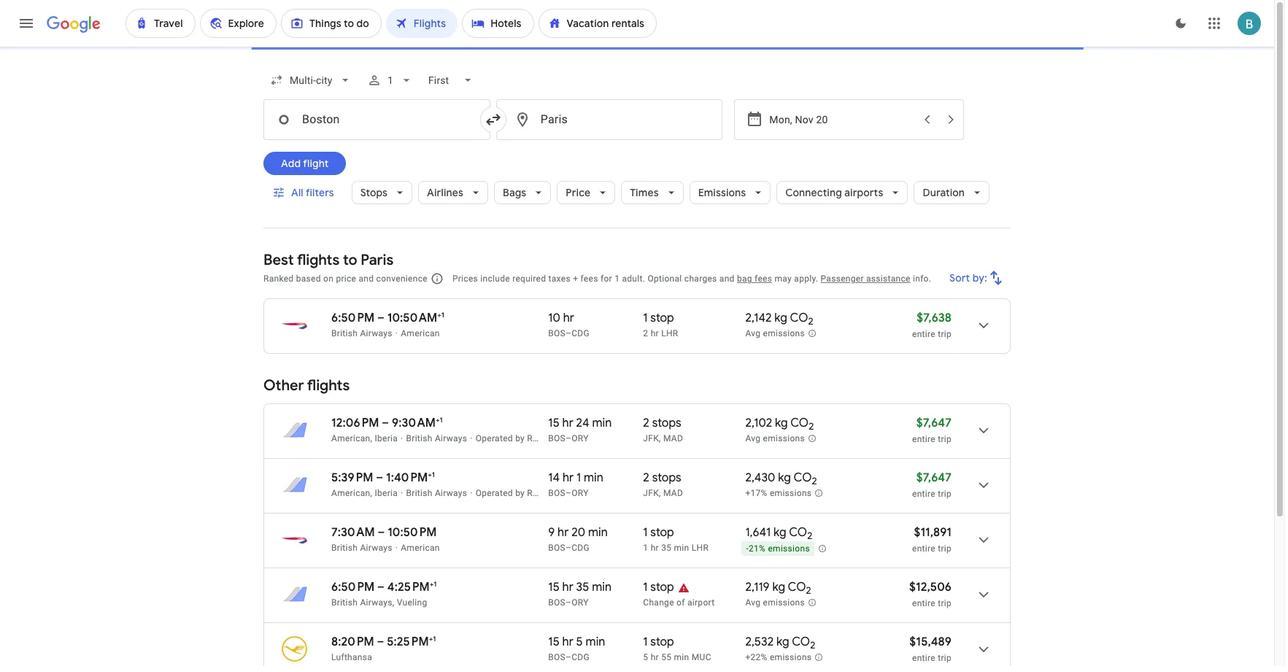 Task type: describe. For each thing, give the bounding box(es) containing it.
– inside 6:50 pm – 4:25 pm + 1
[[377, 580, 385, 595]]

bags
[[503, 186, 527, 199]]

2,532
[[746, 635, 774, 650]]

entire for 2,142
[[913, 329, 936, 339]]

+17%
[[746, 489, 768, 499]]

airways down 24
[[565, 434, 597, 444]]

british down departure time: 7:30 am. text box
[[331, 543, 358, 553]]

connecting airports button
[[777, 175, 909, 210]]

british down the leaves boston logan international airport at 6:50 pm on monday, november 20 and arrives at paris charles de gaulle airport at 10:50 am on tuesday, november 21. element
[[331, 329, 358, 339]]

$7,638
[[917, 311, 952, 326]]

british airways down arrival time: 9:30 am on  tuesday, november 21. text field
[[406, 434, 467, 444]]

apply.
[[795, 274, 819, 284]]

filters
[[306, 186, 334, 199]]

+22% emissions
[[746, 653, 812, 663]]

1 stop 2 hr lhr
[[643, 311, 679, 339]]

cdg for 20
[[572, 543, 590, 553]]

2 fees from the left
[[755, 274, 773, 284]]

emissions for 2,430
[[770, 489, 812, 499]]

ranked based on price and convenience
[[264, 274, 428, 284]]

total duration 9 hr 20 min. element
[[549, 526, 643, 542]]

flight
[[303, 157, 329, 170]]

times button
[[621, 175, 684, 210]]

stops button
[[352, 175, 413, 210]]

include
[[481, 274, 510, 284]]

required
[[513, 274, 546, 284]]

1 button
[[362, 63, 420, 98]]

emissions button
[[690, 175, 771, 210]]

operated for 15
[[476, 434, 513, 444]]

8:20 pm – 5:25 pm + 1
[[331, 634, 436, 650]]

 image for 10:50 pm
[[396, 543, 398, 553]]

co for 1,641
[[789, 526, 808, 540]]

2,102
[[746, 416, 773, 431]]

12:06 pm – 9:30 am + 1
[[331, 415, 443, 431]]

flight details. leaves boston logan international airport at 5:39 pm on monday, november 20 and arrives at paris-orly airport at 1:40 pm on tuesday, november 21. image
[[967, 468, 1002, 503]]

2 for 2,119
[[806, 585, 812, 597]]

– inside 5:39 pm – 1:40 pm + 1
[[376, 471, 383, 486]]

$12,506 entire trip
[[910, 580, 952, 609]]

4:25 pm
[[388, 580, 430, 595]]

7:30 am – 10:50 pm
[[331, 526, 437, 540]]

connecting airports
[[786, 186, 884, 199]]

american, iberia for 5:39 pm
[[331, 488, 398, 499]]

for
[[601, 274, 612, 284]]

connecting
[[786, 186, 842, 199]]

Arrival time: 10:50 AM on  Tuesday, November 21. text field
[[388, 310, 445, 326]]

change appearance image
[[1164, 6, 1199, 41]]

8:20 pm
[[331, 635, 374, 650]]

american, for 12:06 pm
[[331, 434, 372, 444]]

1 stop flight. element for 9 hr 20 min
[[643, 526, 674, 542]]

stop for 1 stop
[[651, 580, 674, 595]]

bags button
[[494, 175, 551, 210]]

american, for 5:39 pm
[[331, 488, 372, 499]]

leaves boston logan international airport at 12:06 pm on monday, november 20 and arrives at paris-orly airport at 9:30 am on tuesday, november 21. element
[[331, 415, 443, 431]]

5:25 pm
[[387, 635, 429, 650]]

9:30 am
[[392, 416, 436, 431]]

stops for 14 hr 1 min
[[652, 471, 682, 486]]

$7,647 for 2,430
[[917, 471, 952, 486]]

hr inside 1 stop 1 hr 35 min lhr
[[651, 543, 659, 553]]

none search field containing add flight
[[264, 63, 1011, 229]]

american down total duration 14 hr 1 min. element
[[612, 488, 651, 499]]

1 stop flight. element for 15 hr 5 min
[[643, 635, 674, 652]]

times
[[630, 186, 659, 199]]

3 1 stop flight. element from the top
[[643, 580, 674, 597]]

airlines
[[427, 186, 464, 199]]

 image for 10:50 am
[[396, 329, 398, 339]]

– inside '12:06 pm – 9:30 am + 1'
[[382, 416, 389, 431]]

14 hr 1 min bos – ory
[[549, 471, 604, 499]]

paris
[[361, 251, 394, 269]]

15 for 15 hr 35 min
[[549, 580, 560, 595]]

layover (1 of 2) is a 1 hr 40 min layover at john f. kennedy international airport in new york. layover (2 of 2) is a 1 hr 40 min layover at adolfo suárez madrid–barajas airport in madrid. element
[[643, 488, 738, 499]]

layover (1 of 1) is a 7 hr 40 min layover in london. transfer here from heathrow airport to london gatwick airport. element
[[643, 597, 738, 609]]

all filters button
[[264, 175, 346, 210]]

$7,647 entire trip for 2,430
[[913, 471, 952, 499]]

Arrival time: 5:25 PM on  Tuesday, November 21. text field
[[387, 634, 436, 650]]

trip for 2,102
[[938, 434, 952, 445]]

eagle for 14 hr 1 min
[[653, 488, 676, 499]]

hr for 15 hr 35 min
[[563, 580, 574, 595]]

leaves boston logan international airport at 6:50 pm on monday, november 20 and arrives at paris charles de gaulle airport at 10:50 am on tuesday, november 21. element
[[331, 310, 445, 326]]

1 fees from the left
[[581, 274, 598, 284]]

1 inside the 6:50 pm – 10:50 am + 1
[[442, 310, 445, 320]]

kg for 2,430
[[779, 471, 791, 486]]

2 for 2,430
[[812, 475, 817, 488]]

35 inside 1 stop 1 hr 35 min lhr
[[662, 543, 672, 553]]

operated by republic airways as american eagle for 1
[[476, 488, 676, 499]]

american down arrival time: 10:50 pm. text field
[[401, 543, 440, 553]]

2 for 2,102
[[809, 421, 814, 433]]

2,532 kg co 2
[[746, 635, 816, 652]]

emissions for 2,142
[[763, 329, 805, 339]]

price button
[[557, 175, 616, 210]]

9 hr 20 min bos – cdg
[[549, 526, 608, 553]]

+ for 4:25 pm
[[430, 580, 434, 589]]

– right 7:30 am
[[378, 526, 385, 540]]

layover (1 of 2) is a 3 hr 24 min layover at john f. kennedy international airport in new york. layover (2 of 2) is a 1 hr 20 min layover at adolfo suárez madrid–barajas airport in madrid. element
[[643, 433, 738, 445]]

bos for 14 hr 1 min
[[549, 488, 566, 499]]

Departure time: 12:06 PM. text field
[[331, 416, 379, 431]]

airport
[[688, 598, 715, 608]]

layover (1 of 1) is a 2 hr layover at heathrow airport in london. element
[[643, 328, 738, 339]]

entire for 2,119
[[913, 599, 936, 609]]

based
[[296, 274, 321, 284]]

emissions down 1,641 kg co 2
[[768, 544, 810, 554]]

1 inside 1 stop 2 hr lhr
[[643, 311, 648, 326]]

$7,647 entire trip for 2,102
[[913, 416, 952, 445]]

1,641
[[746, 526, 771, 540]]

1 inside '12:06 pm – 9:30 am + 1'
[[440, 415, 443, 425]]

2 up layover (1 of 2) is a 3 hr 24 min layover at john f. kennedy international airport in new york. layover (2 of 2) is a 1 hr 20 min layover at adolfo suárez madrid–barajas airport in madrid. element
[[643, 416, 650, 431]]

hr inside 1 stop 5 hr 55 min muc
[[651, 653, 659, 663]]

– inside 14 hr 1 min bos – ory
[[566, 488, 572, 499]]

2 stops jfk , mad for 14 hr 1 min
[[643, 471, 683, 499]]

co for 2,430
[[794, 471, 812, 486]]

duration
[[923, 186, 965, 199]]

– inside 15 hr 35 min bos – ory
[[566, 598, 572, 608]]

flight details. leaves boston logan international airport at 6:50 pm on monday, november 20 and arrives at paris charles de gaulle airport at 10:50 am on tuesday, november 21. image
[[967, 308, 1002, 343]]

co for 2,532
[[792, 635, 810, 650]]

co for 2,102
[[791, 416, 809, 431]]

american down total duration 15 hr 24 min. element
[[612, 434, 651, 444]]

15 hr 35 min bos – ory
[[549, 580, 612, 608]]

Departure text field
[[770, 100, 915, 139]]

2,430
[[746, 471, 776, 486]]

7647 us dollars text field for 2,430
[[917, 471, 952, 486]]

co for 2,119
[[788, 580, 806, 595]]

lufthansa
[[331, 653, 372, 663]]

layover (1 of 1) is a 1 hr 35 min layover at heathrow airport in london. element
[[643, 542, 738, 554]]

airways down leaves boston logan international airport at 7:30 am on monday, november 20 and arrives at paris charles de gaulle airport at 10:50 pm on monday, november 20. element
[[360, 543, 393, 553]]

learn more about ranking image
[[431, 272, 444, 285]]

ory for 1
[[572, 488, 589, 499]]

5 for hr
[[643, 653, 649, 663]]

entire for 2,430
[[913, 489, 936, 499]]

all filters
[[291, 186, 334, 199]]

entire for 2,102
[[913, 434, 936, 445]]

2 up the "layover (1 of 2) is a 1 hr 40 min layover at john f. kennedy international airport in new york. layover (2 of 2) is a 1 hr 40 min layover at adolfo suárez madrid–barajas airport in madrid." element
[[643, 471, 650, 486]]

flight details. leaves boston logan international airport at 7:30 am on monday, november 20 and arrives at paris charles de gaulle airport at 10:50 pm on monday, november 20. image
[[967, 523, 1002, 558]]

kg for 2,119
[[773, 580, 786, 595]]

trip for 2,119
[[938, 599, 952, 609]]

leaves boston logan international airport at 7:30 am on monday, november 20 and arrives at paris charles de gaulle airport at 10:50 pm on monday, november 20. element
[[331, 526, 437, 540]]

kg for 2,532
[[777, 635, 790, 650]]

2 inside 1 stop 2 hr lhr
[[643, 329, 649, 339]]

$15,489
[[910, 635, 952, 650]]

british airways, vueling
[[331, 598, 427, 608]]

kg for 1,641
[[774, 526, 787, 540]]

british airways down the leaves boston logan international airport at 6:50 pm on monday, november 20 and arrives at paris charles de gaulle airport at 10:50 am on tuesday, november 21. element
[[331, 329, 393, 339]]

2,102 kg co 2
[[746, 416, 814, 433]]

of
[[677, 598, 685, 608]]

21%
[[749, 544, 766, 554]]

$12,506
[[910, 580, 952, 595]]

6:50 pm – 4:25 pm + 1
[[331, 580, 437, 595]]

flights for other
[[307, 377, 350, 395]]

may
[[775, 274, 792, 284]]

flight details. leaves boston logan international airport at 6:50 pm on monday, november 20 and arrives at paris-orly airport at 4:25 pm on tuesday, november 21. image
[[967, 577, 1002, 613]]

Arrival time: 9:30 AM on  Tuesday, November 21. text field
[[392, 415, 443, 431]]

1 inside 14 hr 1 min bos – ory
[[577, 471, 581, 486]]

$11,891
[[914, 526, 952, 540]]

hr for 9 hr 20 min
[[558, 526, 569, 540]]

other flights
[[264, 377, 350, 395]]

operated by republic airways as american eagle for 24
[[476, 434, 676, 444]]

10:50 pm
[[388, 526, 437, 540]]

kg for 2,142
[[775, 311, 788, 326]]

+ for 5:25 pm
[[429, 634, 433, 644]]

adult.
[[622, 274, 646, 284]]

lhr inside 1 stop 2 hr lhr
[[662, 329, 679, 339]]

1 and from the left
[[359, 274, 374, 284]]

iberia for 1:40 pm
[[375, 488, 398, 499]]

1 inside 5:39 pm – 1:40 pm + 1
[[432, 470, 435, 480]]

flights for best
[[297, 251, 340, 269]]

emissions for 2,102
[[763, 434, 805, 444]]

24
[[576, 416, 590, 431]]

12:06 pm
[[331, 416, 379, 431]]

american down arrival time: 10:50 am on  tuesday, november 21. text box
[[401, 329, 440, 339]]

passenger assistance button
[[821, 274, 911, 284]]

total duration 14 hr 1 min. element
[[549, 471, 643, 488]]

35 inside 15 hr 35 min bos – ory
[[576, 580, 589, 595]]

15 hr 5 min bos – cdg
[[549, 635, 606, 663]]

trip for 2,532
[[938, 653, 952, 664]]

20
[[572, 526, 586, 540]]

min for 14 hr 1 min
[[584, 471, 604, 486]]

-21% emissions
[[746, 544, 810, 554]]

min for 9 hr 20 min
[[588, 526, 608, 540]]

2,142 kg co 2
[[746, 311, 814, 328]]

on
[[323, 274, 334, 284]]



Task type: vqa. For each thing, say whether or not it's contained in the screenshot.
Arrival time: 10:50 AM on  Tuesday, November 21. text field
yes



Task type: locate. For each thing, give the bounding box(es) containing it.
15 down 9 hr 20 min bos – cdg at the left
[[549, 580, 560, 595]]

british down arrival time: 9:30 am on  tuesday, november 21. text field
[[406, 434, 433, 444]]

15 down 15 hr 35 min bos – ory
[[549, 635, 560, 650]]

airways down arrival time: 9:30 am on  tuesday, november 21. text field
[[435, 434, 467, 444]]

12506 US dollars text field
[[910, 580, 952, 595]]

fees
[[581, 274, 598, 284], [755, 274, 773, 284]]

hr inside 15 hr 5 min bos – cdg
[[563, 635, 574, 650]]

2 jfk from the top
[[643, 488, 659, 499]]

republic for 15
[[527, 434, 563, 444]]

0 vertical spatial jfk
[[643, 434, 659, 444]]

2 vertical spatial ory
[[572, 598, 589, 608]]

+ inside the 6:50 pm – 10:50 am + 1
[[437, 310, 442, 320]]

trip
[[938, 329, 952, 339], [938, 434, 952, 445], [938, 489, 952, 499], [938, 544, 952, 554], [938, 599, 952, 609], [938, 653, 952, 664]]

trip for 2,430
[[938, 489, 952, 499]]

7647 us dollars text field left flight details. leaves boston logan international airport at 5:39 pm on monday, november 20 and arrives at paris-orly airport at 1:40 pm on tuesday, november 21. image
[[917, 471, 952, 486]]

0 vertical spatial lhr
[[662, 329, 679, 339]]

all
[[291, 186, 304, 199]]

avg down 2,102
[[746, 434, 761, 444]]

2 and from the left
[[720, 274, 735, 284]]

0 vertical spatial $7,647
[[917, 416, 952, 431]]

british left airways,
[[331, 598, 358, 608]]

2 vertical spatial avg
[[746, 598, 761, 608]]

1 stops from the top
[[652, 416, 682, 431]]

2 trip from the top
[[938, 434, 952, 445]]

min for 15 hr 5 min
[[586, 635, 606, 650]]

9
[[549, 526, 555, 540]]

1 iberia from the top
[[375, 434, 398, 444]]

by for 15
[[516, 434, 525, 444]]

35 up 1 stop
[[662, 543, 672, 553]]

15 for 15 hr 5 min
[[549, 635, 560, 650]]

6:50 pm for 4:25 pm
[[331, 580, 375, 595]]

, up 1 stop 1 hr 35 min lhr
[[659, 488, 661, 499]]

entire down 11891 us dollars text box on the right bottom of the page
[[913, 544, 936, 554]]

bos down 9 at the bottom left of page
[[549, 543, 566, 553]]

2 avg from the top
[[746, 434, 761, 444]]

+ inside 5:39 pm – 1:40 pm + 1
[[428, 470, 432, 480]]

vueling
[[397, 598, 427, 608]]

swap origin and destination. image
[[485, 111, 502, 128]]

2 inside 1,641 kg co 2
[[808, 530, 813, 543]]

1 vertical spatial 2 stops jfk , mad
[[643, 471, 683, 499]]

2 7647 us dollars text field from the top
[[917, 471, 952, 486]]

– up british airways, vueling
[[377, 580, 385, 595]]

bos inside 15 hr 35 min bos – ory
[[549, 598, 566, 608]]

avg emissions down "2,142 kg co 2" in the top of the page
[[746, 329, 805, 339]]

1 vertical spatial ory
[[572, 488, 589, 499]]

republic up 14
[[527, 434, 563, 444]]

hr inside 10 hr bos – cdg
[[563, 311, 575, 326]]

avg emissions for 2,102
[[746, 434, 805, 444]]

ory down total duration 14 hr 1 min. element
[[572, 488, 589, 499]]

6:50 pm inside the 6:50 pm – 10:50 am + 1
[[331, 311, 375, 326]]

1 horizontal spatial lhr
[[692, 543, 709, 553]]

6:50 pm inside 6:50 pm – 4:25 pm + 1
[[331, 580, 375, 595]]

hr inside 15 hr 35 min bos – ory
[[563, 580, 574, 595]]

ranked
[[264, 274, 294, 284]]

– inside 8:20 pm – 5:25 pm + 1
[[377, 635, 384, 650]]

55
[[662, 653, 672, 663]]

6 entire from the top
[[913, 653, 936, 664]]

kg inside 2,119 kg co 2
[[773, 580, 786, 595]]

2 iberia from the top
[[375, 488, 398, 499]]

5 entire from the top
[[913, 599, 936, 609]]

kg inside 2,430 kg co 2
[[779, 471, 791, 486]]

+ inside 6:50 pm – 4:25 pm + 1
[[430, 580, 434, 589]]

entire inside $11,891 entire trip
[[913, 544, 936, 554]]

2 2 stops jfk , mad from the top
[[643, 471, 683, 499]]

stop inside 1 stop 2 hr lhr
[[651, 311, 674, 326]]

avg emissions for 2,142
[[746, 329, 805, 339]]

1 inside 1 stop 5 hr 55 min muc
[[643, 635, 648, 650]]

Departure time: 7:30 AM. text field
[[331, 526, 375, 540]]

– down total duration 15 hr 35 min. element
[[566, 598, 572, 608]]

emissions down 2,119 kg co 2
[[763, 598, 805, 608]]

3 stop from the top
[[651, 580, 674, 595]]

5:39 pm
[[331, 471, 373, 486]]

10
[[549, 311, 561, 326]]

0 vertical spatial iberia
[[375, 434, 398, 444]]

0 horizontal spatial 5
[[576, 635, 583, 650]]

5 bos from the top
[[549, 598, 566, 608]]

1 vertical spatial jfk
[[643, 488, 659, 499]]

2 stops jfk , mad down layover (1 of 2) is a 3 hr 24 min layover at john f. kennedy international airport in new york. layover (2 of 2) is a 1 hr 20 min layover at adolfo suárez madrid–barajas airport in madrid. element
[[643, 471, 683, 499]]

1 vertical spatial avg emissions
[[746, 434, 805, 444]]

emissions
[[698, 186, 746, 199]]

,
[[659, 434, 661, 444], [659, 488, 661, 499]]

1 american, from the top
[[331, 434, 372, 444]]

1 horizontal spatial and
[[720, 274, 735, 284]]

0 vertical spatial 7647 us dollars text field
[[917, 416, 952, 431]]

british
[[331, 329, 358, 339], [406, 434, 433, 444], [406, 488, 433, 499], [331, 543, 358, 553], [331, 598, 358, 608]]

0 vertical spatial  image
[[396, 329, 398, 339]]

1 vertical spatial stops
[[652, 471, 682, 486]]

kg inside 2,102 kg co 2
[[775, 416, 788, 431]]

2 up the -21% emissions
[[808, 530, 813, 543]]

avg for 2,119
[[746, 598, 761, 608]]

7647 US dollars text field
[[917, 416, 952, 431], [917, 471, 952, 486]]

– inside 15 hr 5 min bos – cdg
[[566, 653, 572, 663]]

hr for 10 hr
[[563, 311, 575, 326]]

$7,647 left flight details. leaves boston logan international airport at 5:39 pm on monday, november 20 and arrives at paris-orly airport at 1:40 pm on tuesday, november 21. image
[[917, 471, 952, 486]]

best
[[264, 251, 294, 269]]

1 vertical spatial 35
[[576, 580, 589, 595]]

15489 US dollars text field
[[910, 635, 952, 650]]

stops
[[652, 416, 682, 431], [652, 471, 682, 486]]

2 ory from the top
[[572, 488, 589, 499]]

2 for 2,142
[[809, 316, 814, 328]]

1 stop
[[643, 580, 674, 595]]

stop up layover (1 of 1) is a 1 hr 35 min layover at heathrow airport in london. element
[[651, 526, 674, 540]]

15 left 24
[[549, 416, 560, 431]]

departure time: 6:50 pm. text field for 4:25 pm
[[331, 580, 375, 595]]

avg for 2,102
[[746, 434, 761, 444]]

15 inside 15 hr 35 min bos – ory
[[549, 580, 560, 595]]

1 stop 5 hr 55 min muc
[[643, 635, 712, 663]]

6:50 pm up airways,
[[331, 580, 375, 595]]

republic
[[527, 434, 563, 444], [527, 488, 563, 499]]

avg for 2,142
[[746, 329, 761, 339]]

jfk for 15 hr 24 min
[[643, 434, 659, 444]]

+ inside 8:20 pm – 5:25 pm + 1
[[429, 634, 433, 644]]

stops up the "layover (1 of 2) is a 1 hr 40 min layover at john f. kennedy international airport in new york. layover (2 of 2) is a 1 hr 40 min layover at adolfo suárez madrid–barajas airport in madrid." element
[[652, 471, 682, 486]]

6 bos from the top
[[549, 653, 566, 663]]

stop for 1 stop 5 hr 55 min muc
[[651, 635, 674, 650]]

1 vertical spatial by
[[516, 488, 525, 499]]

5 inside 15 hr 5 min bos – cdg
[[576, 635, 583, 650]]

emissions down "2,142 kg co 2" in the top of the page
[[763, 329, 805, 339]]

hr right the '10'
[[563, 311, 575, 326]]

as
[[600, 434, 610, 444], [600, 488, 610, 499]]

avg emissions
[[746, 329, 805, 339], [746, 434, 805, 444], [746, 598, 805, 608]]

lhr inside 1 stop 1 hr 35 min lhr
[[692, 543, 709, 553]]

2 eagle from the top
[[653, 488, 676, 499]]

avg emissions for 2,119
[[746, 598, 805, 608]]

eagle
[[653, 434, 676, 444], [653, 488, 676, 499]]

trip down the $12,506 text box
[[938, 599, 952, 609]]

2 inside 2,430 kg co 2
[[812, 475, 817, 488]]

stop up layover (1 of 1) is a 2 hr layover at heathrow airport in london. element
[[651, 311, 674, 326]]

2 stops from the top
[[652, 471, 682, 486]]

ory for 35
[[572, 598, 589, 608]]

1 jfk from the top
[[643, 434, 659, 444]]

min inside 15 hr 5 min bos – cdg
[[586, 635, 606, 650]]

sort by:
[[950, 272, 988, 285]]

cdg for 5
[[572, 653, 590, 663]]

1 stop flight. element down the "layover (1 of 2) is a 1 hr 40 min layover at john f. kennedy international airport in new york. layover (2 of 2) is a 1 hr 40 min layover at adolfo suárez madrid–barajas airport in madrid." element
[[643, 526, 674, 542]]

1 vertical spatial 7647 us dollars text field
[[917, 471, 952, 486]]

min inside 1 stop 1 hr 35 min lhr
[[674, 543, 690, 553]]

7:30 am
[[331, 526, 375, 540]]

as for 14 hr 1 min
[[600, 488, 610, 499]]

2 stops flight. element for 14 hr 1 min
[[643, 471, 682, 488]]

co inside 2,119 kg co 2
[[788, 580, 806, 595]]

1 7647 us dollars text field from the top
[[917, 416, 952, 431]]

+17% emissions
[[746, 489, 812, 499]]

total duration 15 hr 5 min. element
[[549, 635, 643, 652]]

0 horizontal spatial 35
[[576, 580, 589, 595]]

1 stop 1 hr 35 min lhr
[[643, 526, 709, 553]]

kg inside "2,142 kg co 2"
[[775, 311, 788, 326]]

1 15 from the top
[[549, 416, 560, 431]]

0 vertical spatial 6:50 pm
[[331, 311, 375, 326]]

1 operated from the top
[[476, 434, 513, 444]]

3 bos from the top
[[549, 488, 566, 499]]

1 vertical spatial 2 stops flight. element
[[643, 471, 682, 488]]

mad
[[664, 434, 683, 444], [664, 488, 683, 499]]

republic for 14
[[527, 488, 563, 499]]

2 , from the top
[[659, 488, 661, 499]]

convenience
[[376, 274, 428, 284]]

british airways down departure time: 7:30 am. text box
[[331, 543, 393, 553]]

mad for 14 hr 1 min
[[664, 488, 683, 499]]

Departure time: 8:20 PM. text field
[[331, 635, 374, 650]]

2 by from the top
[[516, 488, 525, 499]]

0 vertical spatial ,
[[659, 434, 661, 444]]

optional
[[648, 274, 682, 284]]

1 mad from the top
[[664, 434, 683, 444]]

kg
[[775, 311, 788, 326], [775, 416, 788, 431], [779, 471, 791, 486], [774, 526, 787, 540], [773, 580, 786, 595], [777, 635, 790, 650]]

1 $7,647 entire trip from the top
[[913, 416, 952, 445]]

hr left 55
[[651, 653, 659, 663]]

co inside "2,142 kg co 2"
[[790, 311, 809, 326]]

co inside 2,430 kg co 2
[[794, 471, 812, 486]]

$7,647 entire trip
[[913, 416, 952, 445], [913, 471, 952, 499]]

2 republic from the top
[[527, 488, 563, 499]]

1 inside popup button
[[388, 74, 394, 86]]

1 vertical spatial departure time: 6:50 pm. text field
[[331, 580, 375, 595]]

0 vertical spatial ory
[[572, 434, 589, 444]]

main content containing best flights to paris
[[264, 240, 1011, 667]]

1 vertical spatial 15
[[549, 580, 560, 595]]

1 vertical spatial cdg
[[572, 543, 590, 553]]

2 6:50 pm from the top
[[331, 580, 375, 595]]

1 inside 8:20 pm – 5:25 pm + 1
[[433, 634, 436, 644]]

1 eagle from the top
[[653, 434, 676, 444]]

change
[[643, 598, 674, 608]]

1 stop from the top
[[651, 311, 674, 326]]

layover (1 of 1) is a 5 hr 55 min layover at munich international airport in munich. element
[[643, 652, 738, 664]]

0 horizontal spatial fees
[[581, 274, 598, 284]]

1 vertical spatial as
[[600, 488, 610, 499]]

None search field
[[264, 63, 1011, 229]]

1 1 stop flight. element from the top
[[643, 311, 674, 328]]

stop for 1 stop 2 hr lhr
[[651, 311, 674, 326]]

hr inside 14 hr 1 min bos – ory
[[563, 471, 574, 486]]

ory for 24
[[572, 434, 589, 444]]

operated by republic airways as american eagle
[[476, 434, 676, 444], [476, 488, 676, 499]]

– down total duration 15 hr 5 min. element
[[566, 653, 572, 663]]

leaves boston logan international airport at 5:39 pm on monday, november 20 and arrives at paris-orly airport at 1:40 pm on tuesday, november 21. element
[[331, 470, 435, 486]]

co inside 2,532 kg co 2
[[792, 635, 810, 650]]

avg emissions down 2,119 kg co 2
[[746, 598, 805, 608]]

1 vertical spatial avg
[[746, 434, 761, 444]]

0 vertical spatial cdg
[[572, 329, 590, 339]]

add flight
[[281, 157, 329, 170]]

+ for 1:40 pm
[[428, 470, 432, 480]]

+22%
[[746, 653, 768, 663]]

trip down $7,638 text box
[[938, 329, 952, 339]]

2 $7,647 entire trip from the top
[[913, 471, 952, 499]]

1 horizontal spatial fees
[[755, 274, 773, 284]]

airways,
[[360, 598, 395, 608]]

sort
[[950, 272, 971, 285]]

jfk up 1 stop 1 hr 35 min lhr
[[643, 488, 659, 499]]

1 , from the top
[[659, 434, 661, 444]]

entire for 1,641
[[913, 544, 936, 554]]

bag fees button
[[737, 274, 773, 284]]

1 stop flight. element up the change on the bottom right
[[643, 580, 674, 597]]

$7,647 for 2,102
[[917, 416, 952, 431]]

– down 20
[[566, 543, 572, 553]]

 image down the 6:50 pm – 10:50 am + 1 in the top of the page
[[396, 329, 398, 339]]

mad up 1 stop 1 hr 35 min lhr
[[664, 488, 683, 499]]

kg for 2,102
[[775, 416, 788, 431]]

charges
[[685, 274, 717, 284]]

american, iberia
[[331, 434, 398, 444], [331, 488, 398, 499]]

2 vertical spatial 15
[[549, 635, 560, 650]]

bos for 15 hr 35 min
[[549, 598, 566, 608]]

trip down 11891 us dollars text box on the right bottom of the page
[[938, 544, 952, 554]]

1 vertical spatial flights
[[307, 377, 350, 395]]

1
[[388, 74, 394, 86], [615, 274, 620, 284], [442, 310, 445, 320], [643, 311, 648, 326], [440, 415, 443, 425], [432, 470, 435, 480], [577, 471, 581, 486], [643, 526, 648, 540], [643, 543, 649, 553], [434, 580, 437, 589], [643, 580, 648, 595], [433, 634, 436, 644], [643, 635, 648, 650]]

4 1 stop flight. element from the top
[[643, 635, 674, 652]]

$11,891 entire trip
[[913, 526, 952, 554]]

$15,489 entire trip
[[910, 635, 952, 664]]

1 bos from the top
[[549, 329, 566, 339]]

airways down the leaves boston logan international airport at 6:50 pm on monday, november 20 and arrives at paris charles de gaulle airport at 10:50 am on tuesday, november 21. element
[[360, 329, 393, 339]]

entire down $7,638
[[913, 329, 936, 339]]

5 left 55
[[643, 653, 649, 663]]

total duration 15 hr 35 min. element
[[549, 580, 643, 597]]

1 departure time: 6:50 pm. text field from the top
[[331, 311, 375, 326]]

american, down 12:06 pm
[[331, 434, 372, 444]]

2 stop from the top
[[651, 526, 674, 540]]

leaves boston logan international airport at 6:50 pm on monday, november 20 and arrives at paris-orly airport at 4:25 pm on tuesday, november 21. element
[[331, 580, 437, 595]]

– inside 9 hr 20 min bos – cdg
[[566, 543, 572, 553]]

+ for 9:30 am
[[436, 415, 440, 425]]

6 trip from the top
[[938, 653, 952, 664]]

entire for 2,532
[[913, 653, 936, 664]]

min inside 15 hr 24 min bos – ory
[[592, 416, 612, 431]]

2,119 kg co 2
[[746, 580, 812, 597]]

trip for 2,142
[[938, 329, 952, 339]]

1 as from the top
[[600, 434, 610, 444]]

7647 us dollars text field for 2,102
[[917, 416, 952, 431]]

airways down total duration 14 hr 1 min. element
[[565, 488, 597, 499]]

2 $7,647 from the top
[[917, 471, 952, 486]]

sort by: button
[[944, 261, 1011, 296]]

departure time: 6:50 pm. text field for 10:50 am
[[331, 311, 375, 326]]

2 stops jfk , mad for 15 hr 24 min
[[643, 416, 683, 444]]

airports
[[845, 186, 884, 199]]

7638 US dollars text field
[[917, 311, 952, 326]]

hr left 24
[[563, 416, 574, 431]]

2 avg emissions from the top
[[746, 434, 805, 444]]

1 stop flight. element
[[643, 311, 674, 328], [643, 526, 674, 542], [643, 580, 674, 597], [643, 635, 674, 652]]

2 inside 2,119 kg co 2
[[806, 585, 812, 597]]

11891 US dollars text field
[[914, 526, 952, 540]]

1 horizontal spatial 35
[[662, 543, 672, 553]]

co for 2,142
[[790, 311, 809, 326]]

trip inside $11,891 entire trip
[[938, 544, 952, 554]]

flight details. leaves boston logan international airport at 8:20 pm on monday, november 20 and arrives at paris charles de gaulle airport at 5:25 pm on tuesday, november 21. image
[[967, 632, 1002, 667]]

ory inside 15 hr 24 min bos – ory
[[572, 434, 589, 444]]

kg right 2,142
[[775, 311, 788, 326]]

british airways
[[331, 329, 393, 339], [406, 434, 467, 444], [406, 488, 467, 499], [331, 543, 393, 553]]

kg right '2,119'
[[773, 580, 786, 595]]

mad up the "layover (1 of 2) is a 1 hr 40 min layover at john f. kennedy international airport in new york. layover (2 of 2) is a 1 hr 40 min layover at adolfo suárez madrid–barajas airport in madrid." element
[[664, 434, 683, 444]]

$7,638 entire trip
[[913, 311, 952, 339]]

stops
[[360, 186, 388, 199]]

1,641 kg co 2
[[746, 526, 813, 543]]

hr inside 1 stop 2 hr lhr
[[651, 329, 659, 339]]

, for 14 hr 1 min
[[659, 488, 661, 499]]

cdg down total duration 10 hr. element
[[572, 329, 590, 339]]

2 as from the top
[[600, 488, 610, 499]]

duration button
[[914, 175, 990, 210]]

3 avg emissions from the top
[[746, 598, 805, 608]]

bag
[[737, 274, 753, 284]]

0 horizontal spatial lhr
[[662, 329, 679, 339]]

1 entire from the top
[[913, 329, 936, 339]]

0 vertical spatial 2 stops jfk , mad
[[643, 416, 683, 444]]

2 right 2,102
[[809, 421, 814, 433]]

stops for 15 hr 24 min
[[652, 416, 682, 431]]

ory inside 14 hr 1 min bos – ory
[[572, 488, 589, 499]]

jfk down total duration 15 hr 24 min. element
[[643, 434, 659, 444]]

1 avg emissions from the top
[[746, 329, 805, 339]]

None field
[[264, 67, 359, 93], [423, 67, 481, 93], [264, 67, 359, 93], [423, 67, 481, 93]]

0 vertical spatial 2 stops flight. element
[[643, 416, 682, 433]]

cdg inside 10 hr bos – cdg
[[572, 329, 590, 339]]

 image
[[396, 329, 398, 339], [396, 543, 398, 553]]

flight details. leaves boston logan international airport at 12:06 pm on monday, november 20 and arrives at paris-orly airport at 9:30 am on tuesday, november 21. image
[[967, 413, 1002, 448]]

2 cdg from the top
[[572, 543, 590, 553]]

0 vertical spatial operated by republic airways as american eagle
[[476, 434, 676, 444]]

as down total duration 14 hr 1 min. element
[[600, 488, 610, 499]]

– left 9:30 am at left bottom
[[382, 416, 389, 431]]

min
[[592, 416, 612, 431], [584, 471, 604, 486], [588, 526, 608, 540], [674, 543, 690, 553], [592, 580, 612, 595], [586, 635, 606, 650], [674, 653, 690, 663]]

bos for 15 hr 24 min
[[549, 434, 566, 444]]

hr inside 15 hr 24 min bos – ory
[[563, 416, 574, 431]]

Arrival time: 10:50 PM. text field
[[388, 526, 437, 540]]

trip left flight details. leaves boston logan international airport at 5:39 pm on monday, november 20 and arrives at paris-orly airport at 1:40 pm on tuesday, november 21. image
[[938, 489, 952, 499]]

 image down leaves boston logan international airport at 7:30 am on monday, november 20 and arrives at paris charles de gaulle airport at 10:50 pm on monday, november 20. element
[[396, 543, 398, 553]]

4 entire from the top
[[913, 544, 936, 554]]

co right '2,119'
[[788, 580, 806, 595]]

0 vertical spatial 15
[[549, 416, 560, 431]]

kg up the -21% emissions
[[774, 526, 787, 540]]

2  image from the top
[[396, 543, 398, 553]]

5 trip from the top
[[938, 599, 952, 609]]

avg
[[746, 329, 761, 339], [746, 434, 761, 444], [746, 598, 761, 608]]

1 horizontal spatial 5
[[643, 653, 649, 663]]

kg up +22% emissions
[[777, 635, 790, 650]]

0 vertical spatial stops
[[652, 416, 682, 431]]

1 trip from the top
[[938, 329, 952, 339]]

lhr left -
[[692, 543, 709, 553]]

3 15 from the top
[[549, 635, 560, 650]]

2 operated by republic airways as american eagle from the top
[[476, 488, 676, 499]]

1 vertical spatial  image
[[396, 543, 398, 553]]

0 vertical spatial eagle
[[653, 434, 676, 444]]

iberia
[[375, 434, 398, 444], [375, 488, 398, 499]]

– inside 10 hr bos – cdg
[[566, 329, 572, 339]]

bos for 15 hr 5 min
[[549, 653, 566, 663]]

0 vertical spatial flights
[[297, 251, 340, 269]]

1 vertical spatial 6:50 pm
[[331, 580, 375, 595]]

2 bos from the top
[[549, 434, 566, 444]]

departure time: 6:50 pm. text field up airways,
[[331, 580, 375, 595]]

2 stops jfk , mad
[[643, 416, 683, 444], [643, 471, 683, 499]]

passenger
[[821, 274, 864, 284]]

10:50 am
[[388, 311, 437, 326]]

1 vertical spatial ,
[[659, 488, 661, 499]]

0 vertical spatial american, iberia
[[331, 434, 398, 444]]

entire inside $12,506 entire trip
[[913, 599, 936, 609]]

0 vertical spatial departure time: 6:50 pm. text field
[[331, 311, 375, 326]]

1 vertical spatial american,
[[331, 488, 372, 499]]

Departure time: 6:50 PM. text field
[[331, 311, 375, 326], [331, 580, 375, 595]]

0 vertical spatial 35
[[662, 543, 672, 553]]

and
[[359, 274, 374, 284], [720, 274, 735, 284]]

by for 14
[[516, 488, 525, 499]]

min inside 15 hr 35 min bos – ory
[[592, 580, 612, 595]]

15 inside 15 hr 24 min bos – ory
[[549, 416, 560, 431]]

1 2 stops jfk , mad from the top
[[643, 416, 683, 444]]

trip inside $12,506 entire trip
[[938, 599, 952, 609]]

1 american, iberia from the top
[[331, 434, 398, 444]]

None text field
[[264, 99, 490, 140], [496, 99, 723, 140], [264, 99, 490, 140], [496, 99, 723, 140]]

stop inside "element"
[[651, 580, 674, 595]]

4 bos from the top
[[549, 543, 566, 553]]

hr down 9 hr 20 min bos – cdg at the left
[[563, 580, 574, 595]]

best flights to paris
[[264, 251, 394, 269]]

+
[[573, 274, 578, 284], [437, 310, 442, 320], [436, 415, 440, 425], [428, 470, 432, 480], [430, 580, 434, 589], [429, 634, 433, 644]]

1 vertical spatial republic
[[527, 488, 563, 499]]

cdg down 20
[[572, 543, 590, 553]]

+ inside '12:06 pm – 9:30 am + 1'
[[436, 415, 440, 425]]

departure time: 6:50 pm. text field inside the leaves boston logan international airport at 6:50 pm on monday, november 20 and arrives at paris charles de gaulle airport at 10:50 am on tuesday, november 21. element
[[331, 311, 375, 326]]

add flight button
[[264, 152, 346, 175]]

prices include required taxes + fees for 1 adult. optional charges and bag fees may apply. passenger assistance
[[453, 274, 911, 284]]

2,119
[[746, 580, 770, 595]]

bos inside 15 hr 24 min bos – ory
[[549, 434, 566, 444]]

– left 5:25 pm
[[377, 635, 384, 650]]

3 cdg from the top
[[572, 653, 590, 663]]

0 vertical spatial operated
[[476, 434, 513, 444]]

1 vertical spatial operated
[[476, 488, 513, 499]]

min inside 14 hr 1 min bos – ory
[[584, 471, 604, 486]]

prices
[[453, 274, 478, 284]]

main menu image
[[18, 15, 35, 32]]

entire inside $15,489 entire trip
[[913, 653, 936, 664]]

1 vertical spatial lhr
[[692, 543, 709, 553]]

ory inside 15 hr 35 min bos – ory
[[572, 598, 589, 608]]

bos down the '10'
[[549, 329, 566, 339]]

Arrival time: 4:25 PM on  Tuesday, November 21. text field
[[388, 580, 437, 595]]

fees left for
[[581, 274, 598, 284]]

bos
[[549, 329, 566, 339], [549, 434, 566, 444], [549, 488, 566, 499], [549, 543, 566, 553], [549, 598, 566, 608], [549, 653, 566, 663]]

2 american, iberia from the top
[[331, 488, 398, 499]]

1 republic from the top
[[527, 434, 563, 444]]

2 right 2,430
[[812, 475, 817, 488]]

other
[[264, 377, 304, 395]]

2 for 1,641
[[808, 530, 813, 543]]

5 for min
[[576, 635, 583, 650]]

2 inside "2,142 kg co 2"
[[809, 316, 814, 328]]

kg right 2,102
[[775, 416, 788, 431]]

1 inside 6:50 pm – 4:25 pm + 1
[[434, 580, 437, 589]]

2 vertical spatial avg emissions
[[746, 598, 805, 608]]

min inside 9 hr 20 min bos – cdg
[[588, 526, 608, 540]]

bos up 14
[[549, 434, 566, 444]]

2 for 2,532
[[810, 640, 816, 652]]

2 15 from the top
[[549, 580, 560, 595]]

0 vertical spatial by
[[516, 434, 525, 444]]

2,430 kg co 2
[[746, 471, 817, 488]]

0 vertical spatial republic
[[527, 434, 563, 444]]

hr right 9 at the bottom left of page
[[558, 526, 569, 540]]

+ for 10:50 am
[[437, 310, 442, 320]]

15 for 15 hr 24 min
[[549, 416, 560, 431]]

british airways down arrival time: 1:40 pm on  tuesday, november 21. text box
[[406, 488, 467, 499]]

taxes
[[549, 274, 571, 284]]

– down total duration 14 hr 1 min. element
[[566, 488, 572, 499]]

to
[[343, 251, 357, 269]]

2 stops flight. element
[[643, 416, 682, 433], [643, 471, 682, 488]]

2 departure time: 6:50 pm. text field from the top
[[331, 580, 375, 595]]

1 by from the top
[[516, 434, 525, 444]]

0 vertical spatial avg
[[746, 329, 761, 339]]

emissions for 2,119
[[763, 598, 805, 608]]

hr for 15 hr 5 min
[[563, 635, 574, 650]]

stop inside 1 stop 5 hr 55 min muc
[[651, 635, 674, 650]]

price
[[336, 274, 356, 284]]

3 entire from the top
[[913, 489, 936, 499]]

bos inside 14 hr 1 min bos – ory
[[549, 488, 566, 499]]

1 operated by republic airways as american eagle from the top
[[476, 434, 676, 444]]

stop inside 1 stop 1 hr 35 min lhr
[[651, 526, 674, 540]]

bos inside 15 hr 5 min bos – cdg
[[549, 653, 566, 663]]

2 2 stops flight. element from the top
[[643, 471, 682, 488]]

avg emissions down 2,102 kg co 2
[[746, 434, 805, 444]]

1  image from the top
[[396, 329, 398, 339]]

emissions down 2,532 kg co 2 on the bottom of page
[[770, 653, 812, 663]]

hr for 15 hr 24 min
[[563, 416, 574, 431]]

min for 15 hr 24 min
[[592, 416, 612, 431]]

ory down 24
[[572, 434, 589, 444]]

iberia for 9:30 am
[[375, 434, 398, 444]]

entire
[[913, 329, 936, 339], [913, 434, 936, 445], [913, 489, 936, 499], [913, 544, 936, 554], [913, 599, 936, 609], [913, 653, 936, 664]]

14
[[549, 471, 560, 486]]

departure time: 6:50 pm. text field inside leaves boston logan international airport at 6:50 pm on monday, november 20 and arrives at paris-orly airport at 4:25 pm on tuesday, november 21. "element"
[[331, 580, 375, 595]]

1 2 stops flight. element from the top
[[643, 416, 682, 433]]

2 american, from the top
[[331, 488, 372, 499]]

– inside 15 hr 24 min bos – ory
[[566, 434, 572, 444]]

2 inside 2,532 kg co 2
[[810, 640, 816, 652]]

4 trip from the top
[[938, 544, 952, 554]]

1 vertical spatial 5
[[643, 653, 649, 663]]

2 mad from the top
[[664, 488, 683, 499]]

$7,647 entire trip left flight details. leaves boston logan international airport at 12:06 pm on monday, november 20 and arrives at paris-orly airport at 9:30 am on tuesday, november 21. image
[[913, 416, 952, 445]]

0 horizontal spatial and
[[359, 274, 374, 284]]

stops up layover (1 of 2) is a 3 hr 24 min layover at john f. kennedy international airport in new york. layover (2 of 2) is a 1 hr 20 min layover at adolfo suárez madrid–barajas airport in madrid. element
[[652, 416, 682, 431]]

airways
[[360, 329, 393, 339], [435, 434, 467, 444], [565, 434, 597, 444], [435, 488, 467, 499], [565, 488, 597, 499], [360, 543, 393, 553]]

1 $7,647 from the top
[[917, 416, 952, 431]]

fees right bag
[[755, 274, 773, 284]]

1 vertical spatial operated by republic airways as american eagle
[[476, 488, 676, 499]]

1 cdg from the top
[[572, 329, 590, 339]]

$7,647 left flight details. leaves boston logan international airport at 12:06 pm on monday, november 20 and arrives at paris-orly airport at 9:30 am on tuesday, november 21. image
[[917, 416, 952, 431]]

min down 15 hr 35 min bos – ory
[[586, 635, 606, 650]]

add
[[281, 157, 301, 170]]

1 6:50 pm from the top
[[331, 311, 375, 326]]

6:50 pm – 10:50 am + 1
[[331, 310, 445, 326]]

1 stop flight. element for 10 hr
[[643, 311, 674, 328]]

min right 20
[[588, 526, 608, 540]]

7647 us dollars text field left flight details. leaves boston logan international airport at 12:06 pm on monday, november 20 and arrives at paris-orly airport at 9:30 am on tuesday, november 21. image
[[917, 416, 952, 431]]

british down arrival time: 1:40 pm on  tuesday, november 21. text box
[[406, 488, 433, 499]]

1 vertical spatial mad
[[664, 488, 683, 499]]

1 avg from the top
[[746, 329, 761, 339]]

operated for 14
[[476, 488, 513, 499]]

main content
[[264, 240, 1011, 667]]

kg inside 1,641 kg co 2
[[774, 526, 787, 540]]

cdg inside 15 hr 5 min bos – cdg
[[572, 653, 590, 663]]

0 vertical spatial american,
[[331, 434, 372, 444]]

bos inside 10 hr bos – cdg
[[549, 329, 566, 339]]

bos for 9 hr 20 min
[[549, 543, 566, 553]]

as for 15 hr 24 min
[[600, 434, 610, 444]]

entire inside $7,638 entire trip
[[913, 329, 936, 339]]

15 hr 24 min bos – ory
[[549, 416, 612, 444]]

hr inside 9 hr 20 min bos – cdg
[[558, 526, 569, 540]]

0 vertical spatial 5
[[576, 635, 583, 650]]

2 operated from the top
[[476, 488, 513, 499]]

american
[[401, 329, 440, 339], [612, 434, 651, 444], [612, 488, 651, 499], [401, 543, 440, 553]]

0 vertical spatial mad
[[664, 434, 683, 444]]

by
[[516, 434, 525, 444], [516, 488, 525, 499]]

15 inside 15 hr 5 min bos – cdg
[[549, 635, 560, 650]]

min right 55
[[674, 653, 690, 663]]

min down 9 hr 20 min bos – cdg at the left
[[592, 580, 612, 595]]

american, iberia down 12:06 pm
[[331, 434, 398, 444]]

cdg down total duration 15 hr 5 min. element
[[572, 653, 590, 663]]

bos inside 9 hr 20 min bos – cdg
[[549, 543, 566, 553]]

change of airport
[[643, 598, 715, 608]]

1 vertical spatial iberia
[[375, 488, 398, 499]]

2 entire from the top
[[913, 434, 936, 445]]

2 1 stop flight. element from the top
[[643, 526, 674, 542]]

2 stops flight. element for 15 hr 24 min
[[643, 416, 682, 433]]

0 vertical spatial avg emissions
[[746, 329, 805, 339]]

2 inside 2,102 kg co 2
[[809, 421, 814, 433]]

3 avg from the top
[[746, 598, 761, 608]]

leaves boston logan international airport at 8:20 pm on monday, november 20 and arrives at paris charles de gaulle airport at 5:25 pm on tuesday, november 21. element
[[331, 634, 436, 650]]

1 vertical spatial eagle
[[653, 488, 676, 499]]

jfk for 14 hr 1 min
[[643, 488, 659, 499]]

emissions for 2,532
[[770, 653, 812, 663]]

hr for 14 hr 1 min
[[563, 471, 574, 486]]

stop up 55
[[651, 635, 674, 650]]

trip inside $7,638 entire trip
[[938, 329, 952, 339]]

kg up +17% emissions
[[779, 471, 791, 486]]

co inside 1,641 kg co 2
[[789, 526, 808, 540]]

by left 14 hr 1 min bos – ory
[[516, 488, 525, 499]]

stop for 1 stop 1 hr 35 min lhr
[[651, 526, 674, 540]]

min inside 1 stop 5 hr 55 min muc
[[674, 653, 690, 663]]

0 vertical spatial as
[[600, 434, 610, 444]]

trip for 1,641
[[938, 544, 952, 554]]

– left 1:40 pm in the bottom left of the page
[[376, 471, 383, 486]]

4 stop from the top
[[651, 635, 674, 650]]

kg inside 2,532 kg co 2
[[777, 635, 790, 650]]

airways up 10:50 pm on the left bottom
[[435, 488, 467, 499]]

Departure time: 5:39 PM. text field
[[331, 471, 373, 486]]

1 vertical spatial $7,647 entire trip
[[913, 471, 952, 499]]

1 vertical spatial $7,647
[[917, 471, 952, 486]]

eagle for 15 hr 24 min
[[653, 434, 676, 444]]

cdg inside 9 hr 20 min bos – cdg
[[572, 543, 590, 553]]

3 trip from the top
[[938, 489, 952, 499]]

0 vertical spatial $7,647 entire trip
[[913, 416, 952, 445]]

iberia down 5:39 pm – 1:40 pm + 1
[[375, 488, 398, 499]]

total duration 10 hr. element
[[549, 311, 643, 328]]

1 ory from the top
[[572, 434, 589, 444]]

co inside 2,102 kg co 2
[[791, 416, 809, 431]]

total duration 15 hr 24 min. element
[[549, 416, 643, 433]]

trip inside $15,489 entire trip
[[938, 653, 952, 664]]

loading results progress bar
[[0, 47, 1286, 50]]

2 vertical spatial cdg
[[572, 653, 590, 663]]

Arrival time: 1:40 PM on  Tuesday, November 21. text field
[[386, 470, 435, 486]]

1 vertical spatial american, iberia
[[331, 488, 398, 499]]

hr up 1 stop
[[651, 543, 659, 553]]

– inside the 6:50 pm – 10:50 am + 1
[[377, 311, 385, 326]]

3 ory from the top
[[572, 598, 589, 608]]

5 inside 1 stop 5 hr 55 min muc
[[643, 653, 649, 663]]



